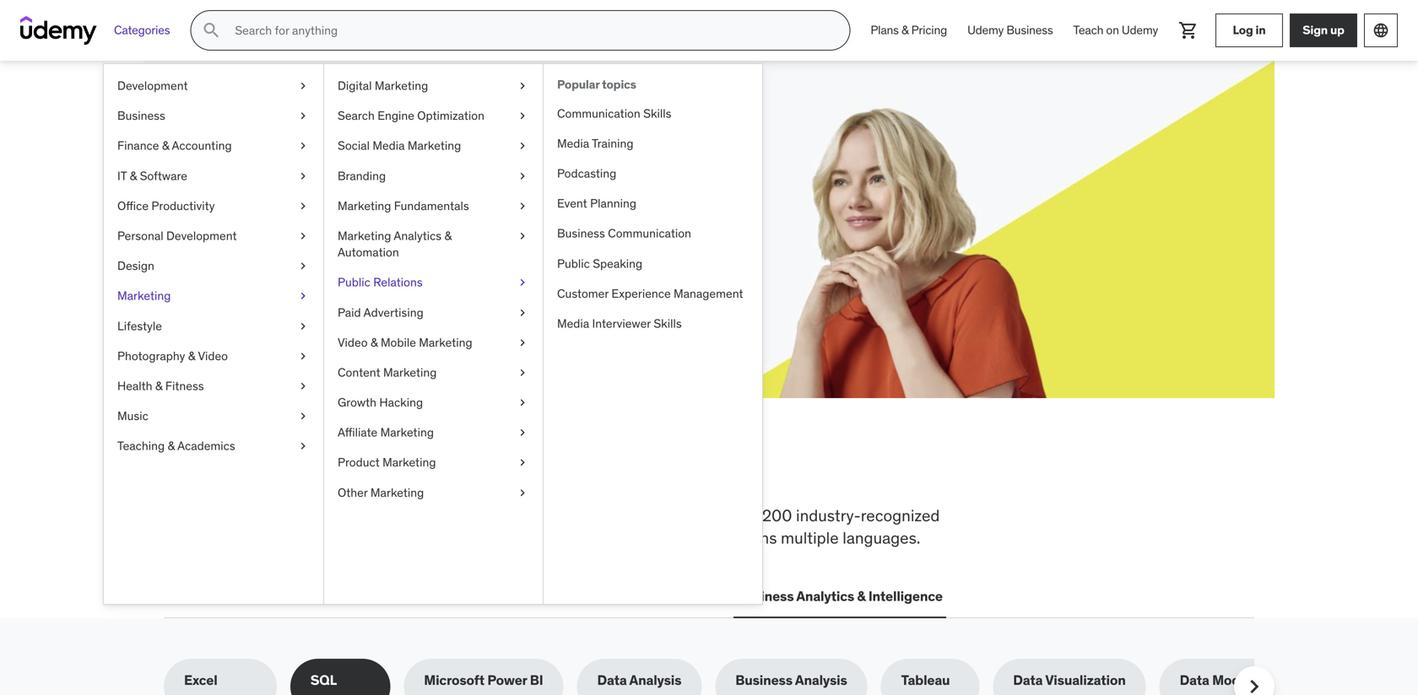 Task type: describe. For each thing, give the bounding box(es) containing it.
development for personal
[[166, 228, 237, 244]]

data visualization
[[1014, 672, 1126, 690]]

management
[[674, 286, 744, 301]]

technical
[[419, 506, 484, 526]]

analysis for business analysis
[[795, 672, 848, 690]]

xsmall image for business
[[296, 108, 310, 124]]

just
[[513, 176, 535, 193]]

covering
[[164, 506, 228, 526]]

xsmall image for paid advertising
[[516, 305, 529, 321]]

xsmall image for public relations
[[516, 275, 529, 291]]

0 horizontal spatial in
[[532, 450, 564, 494]]

well-
[[416, 528, 451, 549]]

other marketing
[[338, 485, 424, 501]]

marketing down search engine optimization link
[[408, 138, 461, 153]]

certifications,
[[164, 528, 261, 549]]

media training link
[[544, 129, 762, 159]]

professional
[[515, 528, 603, 549]]

product marketing
[[338, 455, 436, 471]]

podcasting link
[[544, 159, 762, 189]]

one
[[571, 450, 631, 494]]

interviewer
[[592, 316, 651, 331]]

udemy business
[[968, 23, 1053, 38]]

xsmall image for health & fitness
[[296, 378, 310, 395]]

customer
[[557, 286, 609, 301]]

paid advertising
[[338, 305, 424, 320]]

intelligence
[[869, 588, 943, 606]]

1 vertical spatial communication
[[608, 226, 692, 241]]

power
[[488, 672, 527, 690]]

up
[[1331, 22, 1345, 38]]

customer experience management
[[557, 286, 744, 301]]

skills inside communication skills link
[[644, 106, 672, 121]]

0 vertical spatial skills
[[280, 450, 371, 494]]

office productivity
[[117, 198, 215, 214]]

marketing up engine
[[375, 78, 428, 93]]

excel
[[184, 672, 218, 690]]

public for public relations
[[338, 275, 371, 290]]

xsmall image for marketing analytics & automation
[[516, 228, 529, 245]]

personal development link
[[104, 221, 323, 251]]

log in link
[[1216, 14, 1283, 47]]

web development
[[167, 588, 283, 606]]

podcasting
[[557, 166, 617, 181]]

recognized
[[861, 506, 940, 526]]

content marketing
[[338, 365, 437, 380]]

marketing down the with
[[338, 198, 391, 214]]

engine
[[378, 108, 415, 123]]

health & fitness
[[117, 379, 204, 394]]

finance & accounting link
[[104, 131, 323, 161]]

& for software
[[130, 168, 137, 183]]

skills inside the media interviewer skills link
[[654, 316, 682, 331]]

& for fitness
[[155, 379, 163, 394]]

xsmall image for social media marketing
[[516, 138, 529, 154]]

business analytics & intelligence
[[737, 588, 943, 606]]

analytics for business
[[797, 588, 855, 606]]

fundamentals
[[394, 198, 469, 214]]

photography & video link
[[104, 341, 323, 371]]

dec
[[319, 195, 343, 212]]

public speaking
[[557, 256, 643, 271]]

marketing link
[[104, 281, 323, 311]]

affiliate marketing link
[[324, 418, 543, 448]]

marketing fundamentals
[[338, 198, 469, 214]]

sign up link
[[1290, 14, 1358, 47]]

plans
[[871, 23, 899, 38]]

marketing down affiliate marketing
[[383, 455, 436, 471]]

digital marketing
[[338, 78, 428, 93]]

communication skills
[[557, 106, 672, 121]]

productivity
[[151, 198, 215, 214]]

health
[[117, 379, 152, 394]]

xsmall image for content marketing
[[516, 365, 529, 381]]

& for mobile
[[371, 335, 378, 350]]

event
[[557, 196, 587, 211]]

finance & accounting
[[117, 138, 232, 153]]

marketing analytics & automation
[[338, 228, 452, 260]]

it certifications button
[[300, 577, 407, 617]]

data for data modeling
[[1180, 672, 1210, 690]]

xsmall image for product marketing
[[516, 455, 529, 471]]

xsmall image for photography & video
[[296, 348, 310, 365]]

& for video
[[188, 349, 195, 364]]

xsmall image for teaching & academics
[[296, 438, 310, 455]]

product
[[338, 455, 380, 471]]

media down engine
[[373, 138, 405, 153]]

experience
[[612, 286, 671, 301]]

health & fitness link
[[104, 371, 323, 402]]

event planning link
[[544, 189, 762, 219]]

xsmall image for it & software
[[296, 168, 310, 184]]

& for accounting
[[162, 138, 169, 153]]

leadership button
[[420, 577, 497, 617]]

marketing inside the marketing analytics & automation
[[338, 228, 391, 244]]

topic filters element
[[164, 660, 1292, 696]]

academics
[[177, 439, 235, 454]]

popular
[[557, 77, 600, 92]]

submit search image
[[201, 20, 222, 41]]

business analytics & intelligence button
[[734, 577, 946, 617]]

photography
[[117, 349, 185, 364]]

xsmall image for video & mobile marketing
[[516, 335, 529, 351]]

xsmall image for design
[[296, 258, 310, 275]]

leadership
[[423, 588, 493, 606]]

1 udemy from the left
[[968, 23, 1004, 38]]

content
[[338, 365, 381, 380]]

catalog
[[292, 528, 345, 549]]

xsmall image for digital marketing
[[516, 78, 529, 94]]

design link
[[104, 251, 323, 281]]

& inside the marketing analytics & automation
[[445, 228, 452, 244]]

media interviewer skills link
[[544, 309, 762, 339]]

music
[[117, 409, 148, 424]]

next image
[[1241, 674, 1268, 696]]

xsmall image for marketing fundamentals
[[516, 198, 529, 214]]

software
[[140, 168, 187, 183]]

through
[[269, 195, 316, 212]]

communication for communication skills
[[557, 106, 641, 121]]

affiliate
[[338, 425, 378, 440]]

social media marketing
[[338, 138, 461, 153]]

marketing down "hacking"
[[380, 425, 434, 440]]

plans & pricing
[[871, 23, 947, 38]]

1 horizontal spatial your
[[350, 134, 411, 169]]

data for data visualization
[[1014, 672, 1043, 690]]

search engine optimization link
[[324, 101, 543, 131]]

xsmall image for lifestyle
[[296, 318, 310, 335]]

it for it certifications
[[303, 588, 315, 606]]

data analysis
[[597, 672, 682, 690]]

xsmall image for marketing
[[296, 288, 310, 305]]

media training
[[557, 136, 634, 151]]

business communication
[[557, 226, 692, 241]]

to
[[401, 506, 415, 526]]

lifestyle link
[[104, 311, 323, 341]]

automation
[[338, 245, 399, 260]]

xsmall image for finance & accounting
[[296, 138, 310, 154]]

video inside video & mobile marketing link
[[338, 335, 368, 350]]

optimization
[[417, 108, 485, 123]]



Task type: locate. For each thing, give the bounding box(es) containing it.
0 vertical spatial public
[[557, 256, 590, 271]]

udemy
[[968, 23, 1004, 38], [1122, 23, 1159, 38]]

xsmall image inside public relations link
[[516, 275, 529, 291]]

xsmall image inside teaching & academics link
[[296, 438, 310, 455]]

microsoft
[[424, 672, 485, 690]]

business inside button
[[737, 588, 794, 606]]

expand
[[225, 176, 270, 193]]

log in
[[1233, 22, 1266, 38]]

development
[[117, 78, 188, 93], [166, 228, 237, 244], [199, 588, 283, 606]]

data for data science
[[514, 588, 543, 606]]

1 horizontal spatial public
[[557, 256, 590, 271]]

communication inside button
[[616, 588, 717, 606]]

teach on udemy
[[1074, 23, 1159, 38]]

sign
[[1303, 22, 1328, 38]]

personal development
[[117, 228, 237, 244]]

xsmall image for personal development
[[296, 228, 310, 245]]

public inside "public speaking" link
[[557, 256, 590, 271]]

teach
[[1074, 23, 1104, 38]]

media up podcasting
[[557, 136, 590, 151]]

hacking
[[379, 395, 423, 410]]

0 vertical spatial it
[[117, 168, 127, 183]]

paid
[[338, 305, 361, 320]]

xsmall image inside content marketing link
[[516, 365, 529, 381]]

shopping cart with 0 items image
[[1179, 20, 1199, 41]]

xsmall image inside it & software link
[[296, 168, 310, 184]]

1 analysis from the left
[[630, 672, 682, 690]]

analytics for marketing
[[394, 228, 442, 244]]

development for web
[[199, 588, 283, 606]]

xsmall image inside search engine optimization link
[[516, 108, 529, 124]]

your up through
[[273, 176, 299, 193]]

1 vertical spatial skills
[[361, 506, 397, 526]]

science
[[546, 588, 596, 606]]

xsmall image inside other marketing link
[[516, 485, 529, 501]]

0 vertical spatial for
[[305, 134, 345, 169]]

for inside covering critical workplace skills to technical topics, including prep content for over 200 industry-recognized certifications, our catalog supports well-rounded professional development and spans multiple languages.
[[704, 506, 724, 526]]

xsmall image inside affiliate marketing link
[[516, 425, 529, 441]]

your up the with
[[350, 134, 411, 169]]

xsmall image for branding
[[516, 168, 529, 184]]

at
[[498, 176, 509, 193]]

xsmall image inside office productivity link
[[296, 198, 310, 214]]

xsmall image for affiliate marketing
[[516, 425, 529, 441]]

accounting
[[172, 138, 232, 153]]

it up office
[[117, 168, 127, 183]]

it for it & software
[[117, 168, 127, 183]]

it left "certifications" in the bottom left of the page
[[303, 588, 315, 606]]

marketing down paid advertising link
[[419, 335, 473, 350]]

1 horizontal spatial video
[[338, 335, 368, 350]]

video inside photography & video link
[[198, 349, 228, 364]]

analytics down multiple in the bottom right of the page
[[797, 588, 855, 606]]

0 vertical spatial communication
[[557, 106, 641, 121]]

covering critical workplace skills to technical topics, including prep content for over 200 industry-recognized certifications, our catalog supports well-rounded professional development and spans multiple languages.
[[164, 506, 940, 549]]

skills up supports
[[361, 506, 397, 526]]

1 vertical spatial analytics
[[797, 588, 855, 606]]

15.
[[347, 195, 363, 212]]

all
[[164, 450, 213, 494]]

choose a language image
[[1373, 22, 1390, 39]]

rounded
[[451, 528, 511, 549]]

& right "plans"
[[902, 23, 909, 38]]

in
[[1256, 22, 1266, 38], [532, 450, 564, 494]]

xsmall image for other marketing
[[516, 485, 529, 501]]

udemy right on
[[1122, 23, 1159, 38]]

video down 'paid'
[[338, 335, 368, 350]]

& left intelligence
[[857, 588, 866, 606]]

video & mobile marketing
[[338, 335, 473, 350]]

xsmall image for growth hacking
[[516, 395, 529, 411]]

xsmall image
[[296, 78, 310, 94], [296, 108, 310, 124], [516, 108, 529, 124], [296, 138, 310, 154], [516, 138, 529, 154], [296, 168, 310, 184], [516, 168, 529, 184], [296, 198, 310, 214], [516, 198, 529, 214], [296, 258, 310, 275], [516, 275, 529, 291], [296, 288, 310, 305], [296, 318, 310, 335], [296, 378, 310, 395], [516, 395, 529, 411], [296, 408, 310, 425]]

0 vertical spatial analytics
[[394, 228, 442, 244]]

the
[[220, 450, 274, 494]]

media for media training
[[557, 136, 590, 151]]

business for business analytics & intelligence
[[737, 588, 794, 606]]

1 horizontal spatial analytics
[[797, 588, 855, 606]]

social media marketing link
[[324, 131, 543, 161]]

data left visualization
[[1014, 672, 1043, 690]]

it & software
[[117, 168, 187, 183]]

our
[[265, 528, 288, 549]]

development down office productivity link
[[166, 228, 237, 244]]

bi
[[530, 672, 543, 690]]

personal
[[117, 228, 163, 244]]

teaching & academics link
[[104, 432, 323, 462]]

0 horizontal spatial public
[[338, 275, 371, 290]]

xsmall image inside finance & accounting link
[[296, 138, 310, 154]]

xsmall image inside 'design' link
[[296, 258, 310, 275]]

speaking
[[593, 256, 643, 271]]

xsmall image
[[516, 78, 529, 94], [296, 228, 310, 245], [516, 228, 529, 245], [516, 305, 529, 321], [516, 335, 529, 351], [296, 348, 310, 365], [516, 365, 529, 381], [516, 425, 529, 441], [296, 438, 310, 455], [516, 455, 529, 471], [516, 485, 529, 501]]

mobile
[[381, 335, 416, 350]]

topics
[[602, 77, 636, 92]]

analysis for data analysis
[[630, 672, 682, 690]]

in right log
[[1256, 22, 1266, 38]]

public up customer
[[557, 256, 590, 271]]

your
[[350, 134, 411, 169], [273, 176, 299, 193]]

xsmall image inside the marketing analytics & automation link
[[516, 228, 529, 245]]

xsmall image inside lifestyle link
[[296, 318, 310, 335]]

skills up expand
[[225, 134, 300, 169]]

analytics inside the marketing analytics & automation
[[394, 228, 442, 244]]

all the skills you need in one place
[[164, 450, 726, 494]]

public for public speaking
[[557, 256, 590, 271]]

training
[[592, 136, 634, 151]]

1 horizontal spatial for
[[704, 506, 724, 526]]

xsmall image inside product marketing link
[[516, 455, 529, 471]]

0 horizontal spatial it
[[117, 168, 127, 183]]

0 vertical spatial your
[[350, 134, 411, 169]]

1 vertical spatial in
[[532, 450, 564, 494]]

xsmall image inside growth hacking "link"
[[516, 395, 529, 411]]

xsmall image inside digital marketing link
[[516, 78, 529, 94]]

potential
[[302, 176, 356, 193]]

video
[[338, 335, 368, 350], [198, 349, 228, 364]]

xsmall image inside business link
[[296, 108, 310, 124]]

starting
[[446, 176, 494, 193]]

0 horizontal spatial analytics
[[394, 228, 442, 244]]

xsmall image inside marketing link
[[296, 288, 310, 305]]

1 vertical spatial development
[[166, 228, 237, 244]]

xsmall image inside photography & video link
[[296, 348, 310, 365]]

development link
[[104, 71, 323, 101]]

udemy image
[[20, 16, 97, 45]]

2 vertical spatial development
[[199, 588, 283, 606]]

0 horizontal spatial for
[[305, 134, 345, 169]]

xsmall image inside paid advertising link
[[516, 305, 529, 321]]

xsmall image for search engine optimization
[[516, 108, 529, 124]]

& right finance
[[162, 138, 169, 153]]

& up fitness
[[188, 349, 195, 364]]

communication for communication
[[616, 588, 717, 606]]

xsmall image inside video & mobile marketing link
[[516, 335, 529, 351]]

development inside button
[[199, 588, 283, 606]]

1 vertical spatial public
[[338, 275, 371, 290]]

xsmall image inside marketing fundamentals link
[[516, 198, 529, 214]]

public relations element
[[543, 64, 762, 605]]

$12.99
[[225, 195, 266, 212]]

it inside button
[[303, 588, 315, 606]]

skills up "media training" link
[[644, 106, 672, 121]]

development right the web
[[199, 588, 283, 606]]

data science
[[514, 588, 596, 606]]

0 horizontal spatial udemy
[[968, 23, 1004, 38]]

branding link
[[324, 161, 543, 191]]

need
[[444, 450, 525, 494]]

popular topics
[[557, 77, 636, 92]]

content
[[645, 506, 701, 526]]

place
[[638, 450, 726, 494]]

& down marketing fundamentals link
[[445, 228, 452, 244]]

business for business communication
[[557, 226, 605, 241]]

skills down the customer experience management link
[[654, 316, 682, 331]]

marketing up lifestyle
[[117, 288, 171, 304]]

analytics down fundamentals
[[394, 228, 442, 244]]

xsmall image inside "development" link
[[296, 78, 310, 94]]

0 horizontal spatial video
[[198, 349, 228, 364]]

& inside button
[[857, 588, 866, 606]]

2 vertical spatial skills
[[654, 316, 682, 331]]

business inside 'public relations' element
[[557, 226, 605, 241]]

1 horizontal spatial analysis
[[795, 672, 848, 690]]

xsmall image inside music link
[[296, 408, 310, 425]]

data for data analysis
[[597, 672, 627, 690]]

data left modeling on the right of page
[[1180, 672, 1210, 690]]

public up 'paid'
[[338, 275, 371, 290]]

data left science
[[514, 588, 543, 606]]

analytics inside button
[[797, 588, 855, 606]]

xsmall image for development
[[296, 78, 310, 94]]

business analysis
[[736, 672, 848, 690]]

2 analysis from the left
[[795, 672, 848, 690]]

digital
[[338, 78, 372, 93]]

& for pricing
[[902, 23, 909, 38]]

0 horizontal spatial analysis
[[630, 672, 682, 690]]

categories
[[114, 23, 170, 38]]

visualization
[[1046, 672, 1126, 690]]

search engine optimization
[[338, 108, 485, 123]]

0 vertical spatial skills
[[644, 106, 672, 121]]

xsmall image inside personal development link
[[296, 228, 310, 245]]

in up including
[[532, 450, 564, 494]]

2 vertical spatial communication
[[616, 588, 717, 606]]

media down customer
[[557, 316, 590, 331]]

skills inside covering critical workplace skills to technical topics, including prep content for over 200 industry-recognized certifications, our catalog supports well-rounded professional development and spans multiple languages.
[[361, 506, 397, 526]]

skills inside skills for your future expand your potential with a course. starting at just $12.99 through dec 15.
[[225, 134, 300, 169]]

Search for anything text field
[[232, 16, 829, 45]]

development
[[607, 528, 700, 549]]

business link
[[104, 101, 323, 131]]

0 horizontal spatial your
[[273, 176, 299, 193]]

video down lifestyle link
[[198, 349, 228, 364]]

marketing up automation
[[338, 228, 391, 244]]

communication down the event planning link
[[608, 226, 692, 241]]

business inside topic filters element
[[736, 672, 793, 690]]

teaching
[[117, 439, 165, 454]]

development down categories dropdown button
[[117, 78, 188, 93]]

0 vertical spatial development
[[117, 78, 188, 93]]

business for business analysis
[[736, 672, 793, 690]]

supports
[[349, 528, 413, 549]]

branding
[[338, 168, 386, 183]]

public inside public relations link
[[338, 275, 371, 290]]

it certifications
[[303, 588, 403, 606]]

& right teaching
[[168, 439, 175, 454]]

xsmall image inside "branding" link
[[516, 168, 529, 184]]

teaching & academics
[[117, 439, 235, 454]]

xsmall image inside health & fitness link
[[296, 378, 310, 395]]

photography & video
[[117, 349, 228, 364]]

for up and
[[704, 506, 724, 526]]

communication skills link
[[544, 99, 762, 129]]

xsmall image inside social media marketing link
[[516, 138, 529, 154]]

skills up workplace
[[280, 450, 371, 494]]

& up office
[[130, 168, 137, 183]]

teach on udemy link
[[1064, 10, 1169, 51]]

for up potential
[[305, 134, 345, 169]]

media for media interviewer skills
[[557, 316, 590, 331]]

udemy right pricing
[[968, 23, 1004, 38]]

2 udemy from the left
[[1122, 23, 1159, 38]]

data right the bi
[[597, 672, 627, 690]]

communication down popular topics
[[557, 106, 641, 121]]

music link
[[104, 402, 323, 432]]

& right health
[[155, 379, 163, 394]]

media interviewer skills
[[557, 316, 682, 331]]

including
[[539, 506, 605, 526]]

paid advertising link
[[324, 298, 543, 328]]

& for academics
[[168, 439, 175, 454]]

plans & pricing link
[[861, 10, 958, 51]]

1 horizontal spatial in
[[1256, 22, 1266, 38]]

video & mobile marketing link
[[324, 328, 543, 358]]

future
[[416, 134, 499, 169]]

data science button
[[510, 577, 600, 617]]

1 horizontal spatial udemy
[[1122, 23, 1159, 38]]

xsmall image for office productivity
[[296, 198, 310, 214]]

& left mobile
[[371, 335, 378, 350]]

xsmall image for music
[[296, 408, 310, 425]]

marketing down video & mobile marketing
[[383, 365, 437, 380]]

topics,
[[488, 506, 535, 526]]

event planning
[[557, 196, 637, 211]]

1 vertical spatial for
[[704, 506, 724, 526]]

growth hacking link
[[324, 388, 543, 418]]

1 vertical spatial skills
[[225, 134, 300, 169]]

for inside skills for your future expand your potential with a course. starting at just $12.99 through dec 15.
[[305, 134, 345, 169]]

marketing up to
[[371, 485, 424, 501]]

1 vertical spatial it
[[303, 588, 315, 606]]

public
[[557, 256, 590, 271], [338, 275, 371, 290]]

communication
[[557, 106, 641, 121], [608, 226, 692, 241], [616, 588, 717, 606]]

data inside data science button
[[514, 588, 543, 606]]

1 vertical spatial your
[[273, 176, 299, 193]]

communication down development
[[616, 588, 717, 606]]

a
[[388, 176, 395, 193]]

0 vertical spatial in
[[1256, 22, 1266, 38]]

1 horizontal spatial it
[[303, 588, 315, 606]]



Task type: vqa. For each thing, say whether or not it's contained in the screenshot.
xsmall icon in the Marketing Fundamentals LINK
yes



